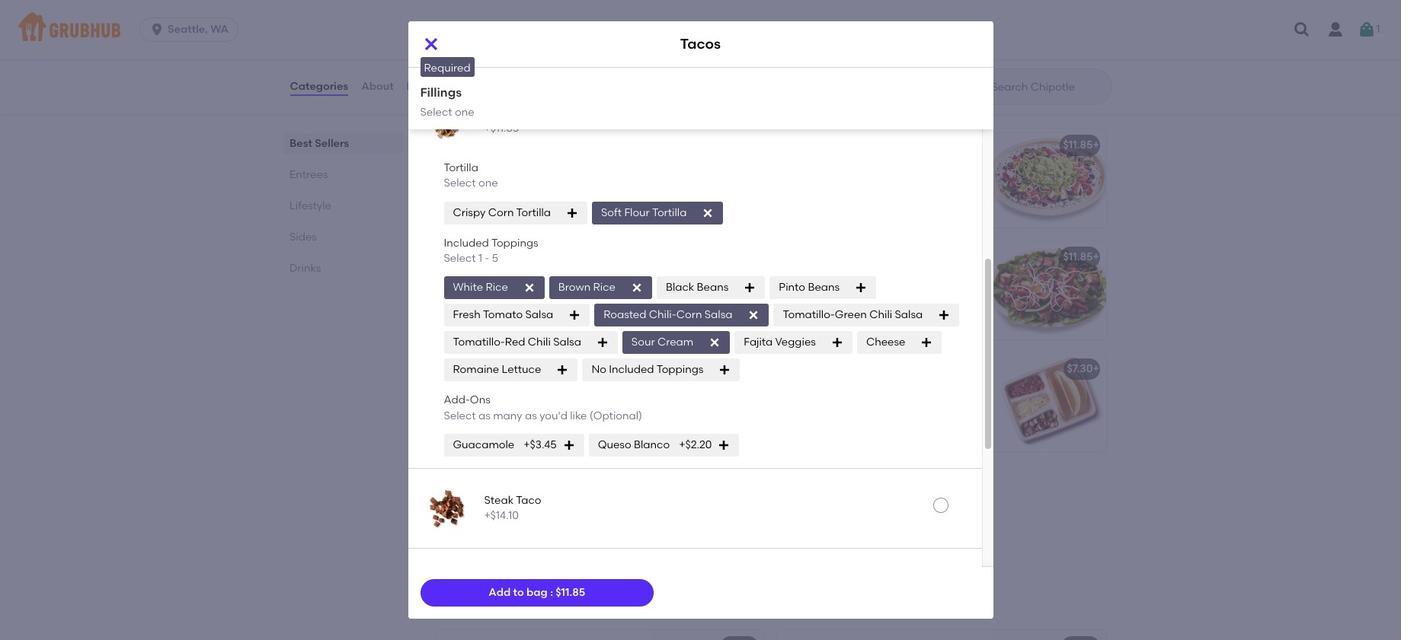 Task type: vqa. For each thing, say whether or not it's contained in the screenshot.
EarthBar for EarthBar (Mission St) logo to the right
no



Task type: locate. For each thing, give the bounding box(es) containing it.
0 horizontal spatial one
[[455, 106, 474, 118]]

beans
[[697, 281, 729, 294], [808, 281, 840, 294]]

choice inside your choice of freshly grilled meat, sofritas, or guacamole, and up to five toppings served in a soft or hard-shell tortilla.
[[470, 387, 505, 400]]

blanco right &
[[526, 8, 563, 21]]

1 horizontal spatial entrees
[[432, 93, 492, 112]]

included
[[540, 303, 585, 316]]

tomatillo-
[[783, 309, 835, 322], [453, 336, 505, 349]]

to inside your choice of freshly grilled meat, sofritas, or guacamole, and up to five toppings served in a soft or hard-shell tortilla.
[[605, 403, 615, 416]]

rice up tomato
[[486, 281, 508, 294]]

1 vertical spatial choice
[[470, 387, 505, 400]]

1 vertical spatial entrees
[[289, 168, 328, 181]]

1 vertical spatial flour
[[508, 272, 533, 285]]

entrees down required
[[432, 93, 492, 112]]

pinto
[[779, 281, 805, 294]]

one for tortilla
[[478, 177, 498, 190]]

0 horizontal spatial cheese
[[445, 272, 484, 285]]

you'd
[[540, 410, 567, 423]]

1 horizontal spatial lifestyle
[[432, 595, 500, 614]]

veggies
[[775, 336, 816, 349]]

0 vertical spatial of
[[482, 288, 492, 301]]

lettuce
[[502, 364, 541, 376]]

queso right &
[[490, 8, 524, 21]]

toppings up 5
[[491, 237, 538, 250]]

best seller for $11.85
[[795, 124, 842, 134]]

svg image for romaine lettuce
[[556, 364, 569, 377]]

like
[[570, 410, 587, 423]]

chips
[[552, 512, 579, 525]]

0 horizontal spatial lifestyle
[[289, 200, 331, 213]]

1 vertical spatial cheese
[[866, 336, 905, 349]]

quesadilla
[[445, 251, 501, 264], [472, 475, 529, 488]]

cheese down tomatillo-green chili salsa
[[866, 336, 905, 349]]

select down fillings
[[420, 106, 452, 118]]

0 horizontal spatial beans
[[697, 281, 729, 294]]

choice up veggies
[[445, 288, 479, 301]]

0 vertical spatial in
[[486, 272, 496, 285]]

five
[[445, 418, 463, 431]]

chili right green
[[869, 309, 892, 322]]

burrito image
[[650, 129, 765, 228]]

beans for pinto beans
[[808, 281, 840, 294]]

chips & queso blanco
[[447, 8, 563, 21]]

salsa right green
[[895, 309, 923, 322]]

or down rice on the left bottom of the page
[[513, 512, 524, 525]]

svg image
[[1293, 21, 1311, 39], [1358, 21, 1376, 39], [149, 22, 165, 37], [422, 35, 440, 53], [702, 207, 714, 219], [523, 282, 535, 294], [568, 310, 581, 322], [938, 310, 950, 322], [596, 337, 609, 349], [831, 337, 843, 349], [921, 337, 933, 349], [563, 440, 575, 452]]

1 horizontal spatial to
[[605, 403, 615, 416]]

to right up
[[605, 403, 615, 416]]

1 horizontal spatial cheese
[[866, 336, 905, 349]]

1 horizontal spatial in
[[550, 418, 559, 431]]

and down grilled
[[566, 403, 586, 416]]

seller
[[817, 124, 842, 134], [475, 348, 500, 358]]

included up -
[[444, 237, 489, 250]]

flour right soft
[[624, 206, 650, 219]]

0 horizontal spatial toppings
[[491, 237, 538, 250]]

salsa down black beans on the top
[[705, 309, 733, 322]]

1 vertical spatial meat,
[[590, 387, 621, 400]]

&
[[480, 8, 488, 21]]

1 horizontal spatial tomatillo-
[[783, 309, 835, 322]]

best seller
[[795, 124, 842, 134], [454, 348, 500, 358]]

1 beans from the left
[[697, 281, 729, 294]]

1 horizontal spatial chili
[[869, 309, 892, 322]]

no
[[591, 364, 606, 376]]

0 vertical spatial chili
[[869, 309, 892, 322]]

1 horizontal spatial seller
[[817, 124, 842, 134]]

beans right "black"
[[697, 281, 729, 294]]

as
[[478, 410, 490, 423], [525, 410, 537, 423]]

beans right pinto at right
[[808, 281, 840, 294]]

2 vertical spatial a
[[471, 496, 478, 509]]

meat, up three
[[495, 288, 525, 301]]

choice down romaine lettuce
[[470, 387, 505, 400]]

0 vertical spatial seller
[[817, 124, 842, 134]]

one up the crispy corn tortilla at the top left of the page
[[478, 177, 498, 190]]

1 horizontal spatial meat,
[[590, 387, 621, 400]]

tomatillo- for red
[[453, 336, 505, 349]]

1 vertical spatial queso
[[598, 439, 631, 452]]

of inside with a side of rice and beans. includes fruit or kid's chips and organic juice or milk.
[[504, 496, 514, 509]]

included inside included toppings select 1 - 5
[[444, 237, 489, 250]]

1 horizontal spatial best seller
[[795, 124, 842, 134]]

your
[[445, 387, 467, 400]]

about button
[[360, 59, 394, 114]]

1 horizontal spatial 1
[[1376, 23, 1380, 36]]

salsa
[[525, 309, 553, 322], [705, 309, 733, 322], [895, 309, 923, 322], [553, 336, 581, 349]]

0 vertical spatial choice
[[445, 288, 479, 301]]

1 horizontal spatial rice
[[593, 281, 616, 294]]

blanco inside button
[[526, 8, 563, 21]]

1 vertical spatial tacos
[[680, 35, 721, 53]]

2 vertical spatial of
[[504, 496, 514, 509]]

corn right crispy
[[488, 206, 514, 219]]

0 horizontal spatial rice
[[486, 281, 508, 294]]

0 horizontal spatial chili
[[528, 336, 551, 349]]

0 vertical spatial blanco
[[526, 8, 563, 21]]

steak taco +$14.10
[[484, 494, 541, 523]]

as left you'd
[[525, 410, 537, 423]]

with
[[573, 272, 594, 285]]

of up tomato
[[482, 288, 492, 301]]

add to bag : $11.85
[[489, 587, 585, 599]]

with
[[445, 496, 468, 509]]

1 vertical spatial chili
[[528, 336, 551, 349]]

toppings down cream
[[657, 364, 704, 376]]

0 vertical spatial tomatillo-
[[783, 309, 835, 322]]

quesadilla up steak
[[472, 475, 529, 488]]

1 vertical spatial of
[[507, 387, 517, 400]]

0 vertical spatial tacos
[[856, 8, 887, 21]]

1 vertical spatial blanco
[[634, 439, 670, 452]]

1 horizontal spatial one
[[478, 177, 498, 190]]

1 vertical spatial to
[[513, 587, 524, 599]]

1 vertical spatial a
[[562, 418, 569, 431]]

hard-
[[445, 434, 474, 447]]

1 vertical spatial tomatillo-
[[453, 336, 505, 349]]

2 vertical spatial best
[[454, 348, 473, 358]]

1 horizontal spatial included
[[609, 364, 654, 376]]

0 horizontal spatial tomatillo-
[[453, 336, 505, 349]]

Search Chipotle search field
[[990, 80, 1107, 94]]

1 horizontal spatial a
[[498, 272, 505, 285]]

tacos image
[[650, 353, 765, 452]]

side
[[481, 496, 502, 509]]

blanco left the +$2.20
[[634, 439, 670, 452]]

1 vertical spatial seller
[[475, 348, 500, 358]]

1 inside button
[[1376, 23, 1380, 36]]

meat,
[[495, 288, 525, 301], [590, 387, 621, 400]]

fillings select one
[[420, 85, 474, 118]]

1 vertical spatial best
[[289, 137, 312, 150]]

select inside tortilla select one
[[444, 177, 476, 190]]

1 rice from the left
[[486, 281, 508, 294]]

meat, inside your choice of freshly grilled meat, sofritas, or guacamole, and up to five toppings served in a soft or hard-shell tortilla.
[[590, 387, 621, 400]]

tortilla up sofritas
[[535, 272, 570, 285]]

chili for green
[[869, 309, 892, 322]]

1 horizontal spatial flour
[[624, 206, 650, 219]]

a inside with a side of rice and beans. includes fruit or kid's chips and organic juice or milk.
[[471, 496, 478, 509]]

chili
[[869, 309, 892, 322], [528, 336, 551, 349]]

soft
[[601, 206, 622, 219]]

roasted
[[604, 309, 646, 322]]

entrees down the best sellers
[[289, 168, 328, 181]]

1 horizontal spatial blanco
[[634, 439, 670, 452]]

main navigation navigation
[[0, 0, 1401, 59]]

0 horizontal spatial to
[[513, 587, 524, 599]]

milk.
[[527, 527, 551, 540]]

a
[[498, 272, 505, 285], [562, 418, 569, 431], [471, 496, 478, 509]]

select left -
[[444, 252, 476, 265]]

2 beans from the left
[[808, 281, 840, 294]]

one down fillings
[[455, 106, 474, 118]]

salsa down "included"
[[553, 336, 581, 349]]

best for sides
[[289, 137, 312, 150]]

tortilla
[[444, 162, 478, 175], [516, 206, 551, 219], [652, 206, 687, 219], [535, 272, 570, 285]]

0 vertical spatial to
[[605, 403, 615, 416]]

flour up sofritas
[[508, 272, 533, 285]]

sour cream
[[631, 336, 693, 349]]

black beans
[[666, 281, 729, 294]]

1 vertical spatial best seller
[[454, 348, 500, 358]]

0 horizontal spatial best seller
[[454, 348, 500, 358]]

seller for $11.85
[[817, 124, 842, 134]]

cheese up veggies
[[445, 272, 484, 285]]

2 as from the left
[[525, 410, 537, 423]]

0 vertical spatial a
[[498, 272, 505, 285]]

one for fillings
[[455, 106, 474, 118]]

0 horizontal spatial flour
[[508, 272, 533, 285]]

0 vertical spatial one
[[455, 106, 474, 118]]

tortilla down burrito
[[444, 162, 478, 175]]

svg image for sour cream
[[709, 337, 721, 349]]

0 horizontal spatial blanco
[[526, 8, 563, 21]]

queso
[[490, 8, 524, 21], [598, 439, 631, 452]]

fajita
[[744, 336, 773, 349]]

tacos button
[[845, 0, 1106, 58]]

of up many
[[507, 387, 517, 400]]

sofritas
[[528, 288, 566, 301]]

1 as from the left
[[478, 410, 490, 423]]

cheese inside cheese in a flour tortilla with your choice of meat, sofritas or fajita veggies and three included sides.
[[445, 272, 484, 285]]

three
[[510, 303, 537, 316]]

2 horizontal spatial best
[[795, 124, 815, 134]]

0 horizontal spatial as
[[478, 410, 490, 423]]

in right served on the bottom left
[[550, 418, 559, 431]]

fillings
[[420, 85, 462, 100]]

0 horizontal spatial queso
[[490, 8, 524, 21]]

a left "side"
[[471, 496, 478, 509]]

ons
[[470, 394, 491, 407]]

sellers
[[314, 137, 349, 150]]

sofritas,
[[445, 403, 485, 416]]

lifestyle up sides
[[289, 200, 331, 213]]

rice
[[486, 281, 508, 294], [593, 281, 616, 294]]

or down with
[[568, 288, 579, 301]]

1 horizontal spatial best
[[454, 348, 473, 358]]

tacos inside 'button'
[[856, 8, 887, 21]]

1 horizontal spatial toppings
[[657, 364, 704, 376]]

carne asada taco image
[[423, 17, 472, 66]]

select up crispy
[[444, 177, 476, 190]]

one
[[455, 106, 474, 118], [478, 177, 498, 190]]

select inside fillings select one
[[420, 106, 452, 118]]

one inside tortilla select one
[[478, 177, 498, 190]]

quesadilla up white
[[445, 251, 501, 264]]

0 horizontal spatial a
[[471, 496, 478, 509]]

and left three
[[487, 303, 507, 316]]

0 vertical spatial included
[[444, 237, 489, 250]]

chili-
[[649, 309, 676, 322]]

0 horizontal spatial seller
[[475, 348, 500, 358]]

1 vertical spatial in
[[550, 418, 559, 431]]

required
[[424, 62, 471, 75]]

of inside cheese in a flour tortilla with your choice of meat, sofritas or fajita veggies and three included sides.
[[482, 288, 492, 301]]

lifestyle down organic
[[432, 595, 500, 614]]

one inside fillings select one
[[455, 106, 474, 118]]

kid's
[[527, 512, 549, 525]]

0 vertical spatial best seller
[[795, 124, 842, 134]]

1 vertical spatial corn
[[676, 309, 702, 322]]

select down add-
[[444, 410, 476, 423]]

0 horizontal spatial included
[[444, 237, 489, 250]]

or
[[568, 288, 579, 301], [488, 403, 498, 416], [593, 418, 604, 431], [513, 512, 524, 525], [514, 527, 525, 540]]

queso down (optional)
[[598, 439, 631, 452]]

sides
[[289, 231, 317, 244]]

rice up sides.
[[593, 281, 616, 294]]

1 vertical spatial 1
[[478, 252, 482, 265]]

0 horizontal spatial best
[[289, 137, 312, 150]]

seller for $4.30
[[475, 348, 500, 358]]

+ for burrito image
[[752, 139, 758, 152]]

0 horizontal spatial corn
[[488, 206, 514, 219]]

1 vertical spatial included
[[609, 364, 654, 376]]

2 horizontal spatial a
[[562, 418, 569, 431]]

to left bag
[[513, 587, 524, 599]]

1 horizontal spatial beans
[[808, 281, 840, 294]]

blanco
[[526, 8, 563, 21], [634, 439, 670, 452]]

0 horizontal spatial in
[[486, 272, 496, 285]]

2 horizontal spatial tacos
[[856, 8, 887, 21]]

svg image for crispy corn tortilla
[[566, 207, 578, 219]]

a left soft
[[562, 418, 569, 431]]

0 vertical spatial lifestyle
[[289, 200, 331, 213]]

0 horizontal spatial 1
[[478, 252, 482, 265]]

0 vertical spatial meat,
[[495, 288, 525, 301]]

0 vertical spatial toppings
[[491, 237, 538, 250]]

2 rice from the left
[[593, 281, 616, 294]]

reviews
[[407, 80, 449, 93]]

taco
[[516, 494, 541, 507]]

svg image
[[566, 207, 578, 219], [631, 282, 643, 294], [744, 282, 756, 294], [855, 282, 867, 294], [748, 310, 760, 322], [709, 337, 721, 349], [556, 364, 569, 377], [719, 364, 731, 377], [718, 440, 730, 452]]

0 vertical spatial quesadilla
[[445, 251, 501, 264]]

1 horizontal spatial as
[[525, 410, 537, 423]]

meat, up up
[[590, 387, 621, 400]]

in down -
[[486, 272, 496, 285]]

tomatillo- up romaine
[[453, 336, 505, 349]]

entrees
[[432, 93, 492, 112], [289, 168, 328, 181]]

about
[[361, 80, 394, 93]]

0 vertical spatial cheese
[[445, 272, 484, 285]]

choice inside cheese in a flour tortilla with your choice of meat, sofritas or fajita veggies and three included sides.
[[445, 288, 479, 301]]

chili right red
[[528, 336, 551, 349]]

0 vertical spatial corn
[[488, 206, 514, 219]]

0 vertical spatial 1
[[1376, 23, 1380, 36]]

$11.85
[[722, 139, 752, 152], [1063, 139, 1093, 152], [1063, 251, 1093, 264], [556, 587, 585, 599]]

chips
[[447, 8, 477, 21]]

0 vertical spatial queso
[[490, 8, 524, 21]]

best seller for $4.30
[[454, 348, 500, 358]]

tomatillo- down the pinto beans in the top of the page
[[783, 309, 835, 322]]

0 horizontal spatial meat,
[[495, 288, 525, 301]]

$11.85 + for 'salad' image
[[1063, 251, 1099, 264]]

svg image for no included toppings
[[719, 364, 731, 377]]

included down "sour"
[[609, 364, 654, 376]]

of up +$14.10
[[504, 496, 514, 509]]

a down 5
[[498, 272, 505, 285]]

as down ons
[[478, 410, 490, 423]]

chips & queso blanco button
[[435, 0, 833, 58]]

2 vertical spatial tacos
[[445, 366, 475, 379]]

seattle,
[[168, 23, 208, 36]]

corn down black beans on the top
[[676, 309, 702, 322]]

and
[[487, 303, 507, 316], [566, 403, 586, 416], [539, 496, 559, 509], [582, 512, 602, 525]]

1 horizontal spatial queso
[[598, 439, 631, 452]]



Task type: describe. For each thing, give the bounding box(es) containing it.
kid's build your own image
[[992, 353, 1106, 452]]

$4.30
[[727, 363, 755, 376]]

and inside cheese in a flour tortilla with your choice of meat, sofritas or fajita veggies and three included sides.
[[487, 303, 507, 316]]

and up "kid's" on the bottom left of the page
[[539, 496, 559, 509]]

toppings
[[465, 418, 511, 431]]

+$2.20
[[679, 439, 712, 452]]

:
[[550, 587, 553, 599]]

+ for the kid's build your own image
[[1093, 363, 1099, 376]]

soft flour tortilla
[[601, 206, 687, 219]]

kid's quesadilla
[[445, 475, 529, 488]]

+$14.10
[[484, 510, 519, 523]]

or up toppings
[[488, 403, 498, 416]]

(optional)
[[590, 410, 642, 423]]

fresh tomato salsa
[[453, 309, 553, 322]]

kid's
[[445, 475, 470, 488]]

categories
[[290, 80, 348, 93]]

1 inside included toppings select 1 - 5
[[478, 252, 482, 265]]

grilled
[[556, 387, 588, 400]]

0 vertical spatial flour
[[624, 206, 650, 219]]

reviews button
[[406, 59, 450, 114]]

queso blanco
[[598, 439, 670, 452]]

salsa for tomatillo-red chili salsa
[[553, 336, 581, 349]]

salsa down sofritas
[[525, 309, 553, 322]]

up
[[589, 403, 602, 416]]

select inside included toppings select 1 - 5
[[444, 252, 476, 265]]

roasted chili-corn salsa
[[604, 309, 733, 322]]

veggies
[[445, 303, 484, 316]]

add
[[489, 587, 511, 599]]

categories button
[[289, 59, 349, 114]]

a inside your choice of freshly grilled meat, sofritas, or guacamole, and up to five toppings served in a soft or hard-shell tortilla.
[[562, 418, 569, 431]]

$7.30
[[1067, 363, 1093, 376]]

guacamole,
[[501, 403, 563, 416]]

or left milk.
[[514, 527, 525, 540]]

romaine lettuce
[[453, 364, 541, 376]]

kid's quesadilla image
[[650, 465, 765, 564]]

$11.85 + for burrito image
[[722, 139, 758, 152]]

red
[[505, 336, 525, 349]]

sides.
[[587, 303, 616, 316]]

best for $4.30
[[454, 348, 473, 358]]

a inside cheese in a flour tortilla with your choice of meat, sofritas or fajita veggies and three included sides.
[[498, 272, 505, 285]]

sour
[[631, 336, 655, 349]]

tortilla inside tortilla select one
[[444, 162, 478, 175]]

+$11.85
[[484, 122, 519, 135]]

rice for brown rice
[[593, 281, 616, 294]]

balanced macros bowl image
[[650, 631, 765, 641]]

burrito bowl image
[[992, 129, 1106, 228]]

burrito
[[445, 139, 480, 152]]

juice
[[487, 527, 511, 540]]

0 vertical spatial entrees
[[432, 93, 492, 112]]

crispy
[[453, 206, 486, 219]]

cheese for cheese
[[866, 336, 905, 349]]

served
[[513, 418, 548, 431]]

cheese for cheese in a flour tortilla with your choice of meat, sofritas or fajita veggies and three included sides.
[[445, 272, 484, 285]]

salsa for tomatillo-green chili salsa
[[895, 309, 923, 322]]

tortilla right soft
[[652, 206, 687, 219]]

meat, inside cheese in a flour tortilla with your choice of meat, sofritas or fajita veggies and three included sides.
[[495, 288, 525, 301]]

includes
[[445, 512, 488, 525]]

1 vertical spatial quesadilla
[[472, 475, 529, 488]]

salsa for roasted chili-corn salsa
[[705, 309, 733, 322]]

toppings inside included toppings select 1 - 5
[[491, 237, 538, 250]]

cream
[[657, 336, 693, 349]]

chili for red
[[528, 336, 551, 349]]

seattle, wa
[[168, 23, 229, 36]]

your
[[597, 272, 619, 285]]

+$11.85 button
[[408, 82, 982, 161]]

fresh
[[453, 309, 481, 322]]

1 horizontal spatial corn
[[676, 309, 702, 322]]

bag
[[526, 587, 548, 599]]

svg image inside seattle, wa button
[[149, 22, 165, 37]]

tortilla inside cheese in a flour tortilla with your choice of meat, sofritas or fajita veggies and three included sides.
[[535, 272, 570, 285]]

black
[[666, 281, 694, 294]]

add-
[[444, 394, 470, 407]]

svg image inside '1' button
[[1358, 21, 1376, 39]]

pinto beans
[[779, 281, 840, 294]]

$7.30 +
[[1067, 363, 1099, 376]]

wholesome bowl image
[[992, 631, 1106, 641]]

barbacoa taco image
[[423, 564, 472, 613]]

white
[[453, 281, 483, 294]]

wa
[[210, 23, 229, 36]]

svg image for black beans
[[744, 282, 756, 294]]

rice for white rice
[[486, 281, 508, 294]]

seattle, wa button
[[140, 18, 245, 42]]

-
[[485, 252, 489, 265]]

no included toppings
[[591, 364, 704, 376]]

1 horizontal spatial tacos
[[680, 35, 721, 53]]

shell
[[474, 434, 497, 447]]

0 horizontal spatial tacos
[[445, 366, 475, 379]]

0 horizontal spatial entrees
[[289, 168, 328, 181]]

1 vertical spatial lifestyle
[[432, 595, 500, 614]]

tomatillo- for green
[[783, 309, 835, 322]]

organic
[[445, 527, 484, 540]]

or inside cheese in a flour tortilla with your choice of meat, sofritas or fajita veggies and three included sides.
[[568, 288, 579, 301]]

drinks
[[289, 262, 321, 275]]

beans.
[[562, 496, 597, 509]]

queso inside button
[[490, 8, 524, 21]]

tomato
[[483, 309, 523, 322]]

many
[[493, 410, 522, 423]]

tortilla select one
[[444, 162, 498, 190]]

fajita
[[581, 288, 608, 301]]

tomatillo-red chili salsa
[[453, 336, 581, 349]]

cheese in a flour tortilla with your choice of meat, sofritas or fajita veggies and three included sides.
[[445, 272, 619, 316]]

flour inside cheese in a flour tortilla with your choice of meat, sofritas or fajita veggies and three included sides.
[[508, 272, 533, 285]]

fruit
[[490, 512, 511, 525]]

chicken taco image
[[423, 97, 472, 146]]

green
[[835, 309, 867, 322]]

1 button
[[1358, 16, 1380, 43]]

in inside cheese in a flour tortilla with your choice of meat, sofritas or fajita veggies and three included sides.
[[486, 272, 496, 285]]

quesadilla image
[[650, 241, 765, 340]]

1 vertical spatial toppings
[[657, 364, 704, 376]]

beans for black beans
[[697, 281, 729, 294]]

guacamole
[[453, 439, 514, 452]]

5
[[492, 252, 498, 265]]

add-ons select as many as you'd like (optional)
[[444, 394, 642, 423]]

with a side of rice and beans. includes fruit or kid's chips and organic juice or milk.
[[445, 496, 602, 540]]

steak taco image
[[423, 484, 472, 533]]

and down beans.
[[582, 512, 602, 525]]

best for $11.85
[[795, 124, 815, 134]]

svg image for roasted chili-corn salsa
[[748, 310, 760, 322]]

of inside your choice of freshly grilled meat, sofritas, or guacamole, and up to five toppings served in a soft or hard-shell tortilla.
[[507, 387, 517, 400]]

in inside your choice of freshly grilled meat, sofritas, or guacamole, and up to five toppings served in a soft or hard-shell tortilla.
[[550, 418, 559, 431]]

white rice
[[453, 281, 508, 294]]

svg image for brown rice
[[631, 282, 643, 294]]

tortilla.
[[499, 434, 535, 447]]

crispy corn tortilla
[[453, 206, 551, 219]]

included toppings select 1 - 5
[[444, 237, 538, 265]]

and inside your choice of freshly grilled meat, sofritas, or guacamole, and up to five toppings served in a soft or hard-shell tortilla.
[[566, 403, 586, 416]]

select inside add-ons select as many as you'd like (optional)
[[444, 410, 476, 423]]

svg image for pinto beans
[[855, 282, 867, 294]]

brown rice
[[558, 281, 616, 294]]

+$3.45
[[524, 439, 557, 452]]

freshly
[[520, 387, 553, 400]]

brown
[[558, 281, 591, 294]]

salad image
[[992, 241, 1106, 340]]

or down up
[[593, 418, 604, 431]]

tortilla up included toppings select 1 - 5
[[516, 206, 551, 219]]

+ for 'salad' image
[[1093, 251, 1099, 264]]



